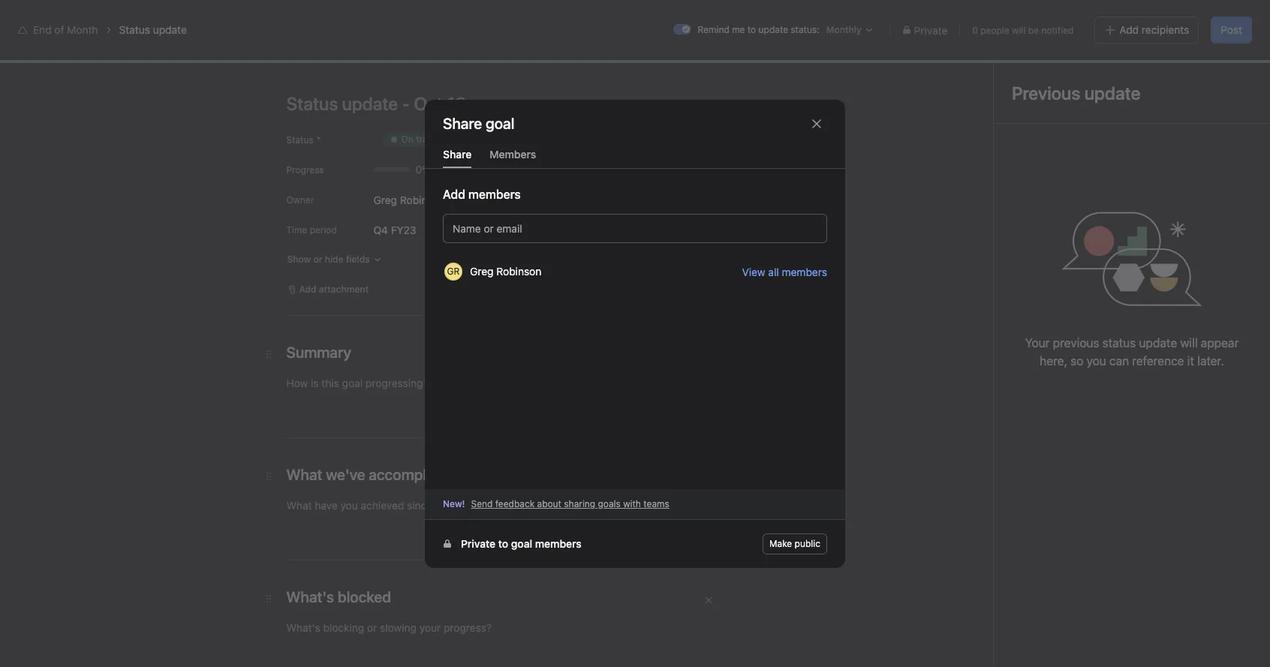 Task type: vqa. For each thing, say whether or not it's contained in the screenshot.
Connect within the button
yes



Task type: describe. For each thing, give the bounding box(es) containing it.
0 vertical spatial robinson
[[400, 193, 445, 206]]

add for add recipients
[[1120, 23, 1139, 36]]

of
[[54, 23, 64, 36]]

so
[[1071, 354, 1084, 368]]

description
[[390, 469, 455, 482]]

30 days left
[[984, 17, 1035, 29]]

greg robinson inside share goal dialog
[[470, 265, 542, 277]]

send feedback about sharing goals with teams link
[[471, 497, 670, 511]]

0 vertical spatial share button
[[1202, 53, 1252, 74]]

at
[[491, 224, 502, 237]]

home link
[[9, 46, 171, 70]]

previous
[[1053, 336, 1100, 350]]

fy23
[[391, 223, 416, 236]]

days
[[998, 17, 1018, 29]]

my
[[246, 47, 261, 59]]

end of month
[[33, 23, 98, 36]]

share goal
[[443, 115, 515, 132]]

with
[[623, 498, 641, 509]]

robinson inside share goal dialog
[[497, 265, 542, 277]]

billing
[[1170, 12, 1196, 23]]

status:
[[791, 24, 820, 35]]

share goal dialog
[[425, 99, 845, 568]]

members button
[[490, 148, 536, 168]]

update for remind me to update status:
[[759, 24, 788, 35]]

parent
[[951, 502, 979, 514]]

update for your previous status update will appear here, so you can reference it later.
[[1139, 336, 1177, 350]]

new!
[[443, 498, 465, 509]]

goals inside share goal dialog
[[598, 498, 621, 509]]

your
[[1025, 336, 1050, 350]]

notified
[[1042, 24, 1074, 36]]

private to goal members
[[461, 537, 582, 550]]

in
[[1083, 12, 1090, 23]]

it
[[1188, 354, 1194, 368]]

track
[[429, 224, 454, 237]]

0 vertical spatial greg
[[374, 193, 397, 206]]

post
[[1221, 23, 1243, 36]]

public
[[795, 538, 821, 549]]

my
[[1093, 12, 1105, 23]]

time
[[286, 224, 307, 236]]

members
[[490, 148, 536, 160]]

progress
[[286, 164, 324, 176]]

connect a parent goal
[[904, 502, 1000, 514]]

connect relevant projects or portfolios
[[405, 632, 573, 643]]

0 vertical spatial goals
[[319, 47, 345, 59]]

0
[[973, 24, 978, 36]]

add recipients
[[1120, 23, 1190, 36]]

workspace
[[264, 47, 316, 59]]

members
[[782, 265, 827, 278]]

sharing
[[564, 498, 596, 509]]

home
[[39, 51, 68, 64]]

add for add billing info
[[1151, 12, 1168, 23]]

be
[[1028, 24, 1039, 36]]

gr button
[[1175, 53, 1196, 74]]

your previous status update will appear here, so you can reference it later.
[[1025, 336, 1239, 368]]

new! send feedback about sharing goals with teams
[[443, 498, 670, 509]]

on track
[[412, 224, 454, 237]]

1 vertical spatial 0%
[[409, 291, 432, 309]]

gr inside share goal dialog
[[447, 265, 460, 277]]

make public button
[[763, 533, 827, 554]]

what's in my trial? button
[[1044, 8, 1135, 29]]

can
[[1110, 354, 1129, 368]]

reference
[[1133, 354, 1184, 368]]

view all members
[[742, 265, 827, 278]]

on track button
[[390, 217, 463, 244]]

view
[[742, 265, 766, 278]]

0 horizontal spatial update
[[153, 23, 187, 36]]

view all members button
[[742, 265, 827, 278]]

the status?
[[442, 188, 517, 206]]

period
[[310, 224, 337, 236]]

connect relevant projects or portfolios button
[[384, 628, 580, 649]]

previous update
[[1012, 83, 1141, 104]]

share inside dialog
[[443, 148, 472, 160]]

a
[[943, 502, 948, 514]]

my workspace goals link
[[246, 45, 345, 62]]

add recipients button
[[1095, 17, 1199, 44]]

info
[[1198, 12, 1214, 23]]

what's for what's the status?
[[390, 188, 438, 206]]

feedback
[[495, 498, 535, 509]]



Task type: locate. For each thing, give the bounding box(es) containing it.
connect
[[904, 502, 941, 514], [405, 632, 442, 643]]

1 vertical spatial connect
[[405, 632, 442, 643]]

status update
[[119, 23, 187, 36]]

*
[[317, 134, 321, 146]]

goals left with
[[598, 498, 621, 509]]

0% down on track button
[[409, 291, 432, 309]]

1 vertical spatial status
[[286, 134, 314, 146]]

0 horizontal spatial will
[[1012, 24, 1026, 36]]

here,
[[1040, 354, 1068, 368]]

0 vertical spatial end
[[33, 23, 52, 36]]

month
[[67, 23, 98, 36]]

add billing info button
[[1144, 8, 1221, 29]]

0 horizontal spatial add
[[1120, 23, 1139, 36]]

private left 0
[[914, 24, 948, 36]]

greg inside share goal dialog
[[470, 265, 494, 277]]

gr
[[1180, 58, 1192, 69], [447, 265, 460, 277]]

remind me to update status:
[[698, 24, 820, 35]]

1 vertical spatial private
[[461, 537, 496, 550]]

to down feedback
[[498, 537, 508, 550]]

status
[[1103, 336, 1136, 350]]

add members
[[443, 187, 521, 201]]

status for status update
[[119, 23, 150, 36]]

what's in my trial?
[[1050, 12, 1128, 23]]

risk
[[504, 224, 522, 237]]

end left of
[[33, 23, 52, 36]]

connect down related work
[[405, 632, 442, 643]]

you
[[1087, 354, 1107, 368]]

1 horizontal spatial add
[[1151, 12, 1168, 23]]

1 vertical spatial share
[[443, 148, 472, 160]]

Section title text field
[[286, 465, 463, 486], [286, 587, 391, 608]]

my workspace goals
[[246, 47, 345, 59]]

robinson up on
[[400, 193, 445, 206]]

make
[[770, 538, 792, 549]]

Title of update text field
[[286, 87, 737, 120]]

add
[[1151, 12, 1168, 23], [1120, 23, 1139, 36]]

0 vertical spatial connect
[[904, 502, 941, 514]]

0 vertical spatial gr
[[1180, 58, 1192, 69]]

what's up notified
[[1050, 12, 1080, 23]]

remind
[[698, 24, 730, 35]]

remove section image
[[704, 596, 713, 605]]

appear
[[1201, 336, 1239, 350]]

connect left the a
[[904, 502, 941, 514]]

greg up the q4 on the left top
[[374, 193, 397, 206]]

0%
[[416, 163, 432, 176], [409, 291, 432, 309]]

1 vertical spatial share button
[[443, 148, 472, 168]]

greg
[[374, 193, 397, 206], [470, 265, 494, 277]]

end of month
[[246, 63, 336, 80]]

q4
[[374, 223, 388, 236]]

Name or email text field
[[453, 219, 534, 237]]

1 vertical spatial robinson
[[497, 265, 542, 277]]

goals up of month
[[319, 47, 345, 59]]

0 vertical spatial 0%
[[416, 163, 432, 176]]

post button
[[1211, 17, 1252, 44]]

left
[[1021, 17, 1035, 29]]

1 vertical spatial gr
[[447, 265, 460, 277]]

robinson down risk at top left
[[497, 265, 542, 277]]

1 vertical spatial greg
[[470, 265, 494, 277]]

0 vertical spatial private
[[914, 24, 948, 36]]

people
[[981, 24, 1010, 36]]

1 vertical spatial what's
[[390, 188, 438, 206]]

1 horizontal spatial end
[[246, 63, 272, 80]]

private down send at the bottom left
[[461, 537, 496, 550]]

1 vertical spatial to
[[498, 537, 508, 550]]

share button inside dialog
[[443, 148, 472, 168]]

relevant
[[445, 632, 480, 643]]

connect for connect a parent goal
[[904, 502, 941, 514]]

private
[[914, 24, 948, 36], [461, 537, 496, 550]]

end down my
[[246, 63, 272, 80]]

gr down recipients
[[1180, 58, 1192, 69]]

end of month link
[[33, 23, 98, 36]]

connect a parent goal button
[[882, 498, 1007, 519]]

goal members
[[511, 537, 582, 550]]

0 horizontal spatial end
[[33, 23, 52, 36]]

0 horizontal spatial greg
[[374, 193, 397, 206]]

what's for what's in my trial?
[[1050, 12, 1080, 23]]

1 vertical spatial goals
[[598, 498, 621, 509]]

status *
[[286, 134, 321, 146]]

or
[[520, 632, 529, 643]]

0 vertical spatial section title text field
[[286, 465, 463, 486]]

portfolios
[[532, 632, 573, 643]]

gr down track
[[447, 265, 460, 277]]

0 horizontal spatial share button
[[443, 148, 472, 168]]

1 horizontal spatial to
[[748, 24, 756, 35]]

end for end of month
[[246, 63, 272, 80]]

later.
[[1198, 354, 1224, 368]]

1 horizontal spatial greg robinson
[[470, 265, 542, 277]]

to
[[748, 24, 756, 35], [498, 537, 508, 550]]

robinson
[[400, 193, 445, 206], [497, 265, 542, 277]]

trial?
[[1108, 12, 1128, 23]]

1 section title text field from the top
[[286, 465, 463, 486]]

add inside button
[[1120, 23, 1139, 36]]

greg down at
[[470, 265, 494, 277]]

1 horizontal spatial update
[[759, 24, 788, 35]]

0 horizontal spatial greg robinson
[[374, 193, 445, 206]]

update
[[153, 23, 187, 36], [759, 24, 788, 35], [1139, 336, 1177, 350]]

on
[[412, 224, 426, 237]]

private for private to goal members
[[461, 537, 496, 550]]

close this dialog image
[[811, 118, 823, 130]]

share down 'post' button
[[1221, 58, 1246, 69]]

q4 fy23
[[374, 223, 416, 236]]

will inside your previous status update will appear here, so you can reference it later.
[[1181, 336, 1198, 350]]

send
[[471, 498, 493, 509]]

1 vertical spatial will
[[1181, 336, 1198, 350]]

2 horizontal spatial update
[[1139, 336, 1177, 350]]

0 horizontal spatial private
[[461, 537, 496, 550]]

add billing info
[[1151, 12, 1214, 23]]

0 vertical spatial what's
[[1050, 12, 1080, 23]]

0 horizontal spatial gr
[[447, 265, 460, 277]]

1 horizontal spatial share button
[[1202, 53, 1252, 74]]

1 horizontal spatial connect
[[904, 502, 941, 514]]

1 horizontal spatial share
[[1221, 58, 1246, 69]]

0 vertical spatial status
[[119, 23, 150, 36]]

0 horizontal spatial status
[[119, 23, 150, 36]]

1 horizontal spatial will
[[1181, 336, 1198, 350]]

private inside share goal dialog
[[461, 537, 496, 550]]

will
[[1012, 24, 1026, 36], [1181, 336, 1198, 350]]

recipients
[[1142, 23, 1190, 36]]

0 vertical spatial to
[[748, 24, 756, 35]]

Goal name text field
[[378, 115, 1072, 169]]

status left *
[[286, 134, 314, 146]]

gr inside gr button
[[1180, 58, 1192, 69]]

0% up what's the status?
[[416, 163, 432, 176]]

goal
[[981, 502, 1000, 514]]

end
[[33, 23, 52, 36], [246, 63, 272, 80]]

1 horizontal spatial what's
[[1050, 12, 1080, 23]]

1 vertical spatial end
[[246, 63, 272, 80]]

status for status *
[[286, 134, 314, 146]]

goals
[[319, 47, 345, 59], [598, 498, 621, 509]]

to inside share goal dialog
[[498, 537, 508, 550]]

1 horizontal spatial gr
[[1180, 58, 1192, 69]]

1 horizontal spatial goals
[[598, 498, 621, 509]]

share down share goal
[[443, 148, 472, 160]]

teams
[[644, 498, 670, 509]]

about
[[537, 498, 562, 509]]

Section title text field
[[286, 342, 351, 363]]

of month
[[276, 63, 336, 80]]

greg robinson down at risk button
[[470, 265, 542, 277]]

update inside your previous status update will appear here, so you can reference it later.
[[1139, 336, 1177, 350]]

me
[[732, 24, 745, 35]]

to right me
[[748, 24, 756, 35]]

end for end of month
[[33, 23, 52, 36]]

will left 'be'
[[1012, 24, 1026, 36]]

0 horizontal spatial connect
[[405, 632, 442, 643]]

remind me to update status: switch
[[674, 24, 692, 35]]

private for private
[[914, 24, 948, 36]]

greg robinson up fy23
[[374, 193, 445, 206]]

1 vertical spatial section title text field
[[286, 587, 391, 608]]

connect for connect relevant projects or portfolios
[[405, 632, 442, 643]]

all
[[768, 265, 779, 278]]

what's up on
[[390, 188, 438, 206]]

2 section title text field from the top
[[286, 587, 391, 608]]

at risk
[[491, 224, 522, 237]]

greg robinson
[[374, 193, 445, 206], [470, 265, 542, 277]]

what's the status?
[[390, 188, 517, 206]]

0 vertical spatial share
[[1221, 58, 1246, 69]]

will up it
[[1181, 336, 1198, 350]]

projects
[[482, 632, 518, 643]]

0 vertical spatial will
[[1012, 24, 1026, 36]]

status
[[119, 23, 150, 36], [286, 134, 314, 146]]

what's inside button
[[1050, 12, 1080, 23]]

time period
[[286, 224, 337, 236]]

1 horizontal spatial robinson
[[497, 265, 542, 277]]

0 horizontal spatial share
[[443, 148, 472, 160]]

0 vertical spatial greg robinson
[[374, 193, 445, 206]]

add inside button
[[1151, 12, 1168, 23]]

share button up what's the status?
[[443, 148, 472, 168]]

30
[[984, 17, 996, 29]]

owner
[[286, 194, 314, 206]]

what's
[[1050, 12, 1080, 23], [390, 188, 438, 206]]

0 horizontal spatial goals
[[319, 47, 345, 59]]

0 horizontal spatial robinson
[[400, 193, 445, 206]]

1 vertical spatial greg robinson
[[470, 265, 542, 277]]

0 horizontal spatial to
[[498, 537, 508, 550]]

0 horizontal spatial what's
[[390, 188, 438, 206]]

list box
[[458, 6, 818, 30]]

1 horizontal spatial status
[[286, 134, 314, 146]]

0 people will be notified
[[973, 24, 1074, 36]]

share
[[1221, 58, 1246, 69], [443, 148, 472, 160]]

at risk button
[[469, 217, 532, 244]]

status right month
[[119, 23, 150, 36]]

share button down 'post' button
[[1202, 53, 1252, 74]]

1 horizontal spatial private
[[914, 24, 948, 36]]

1 horizontal spatial greg
[[470, 265, 494, 277]]

share button
[[1202, 53, 1252, 74], [443, 148, 472, 168]]



